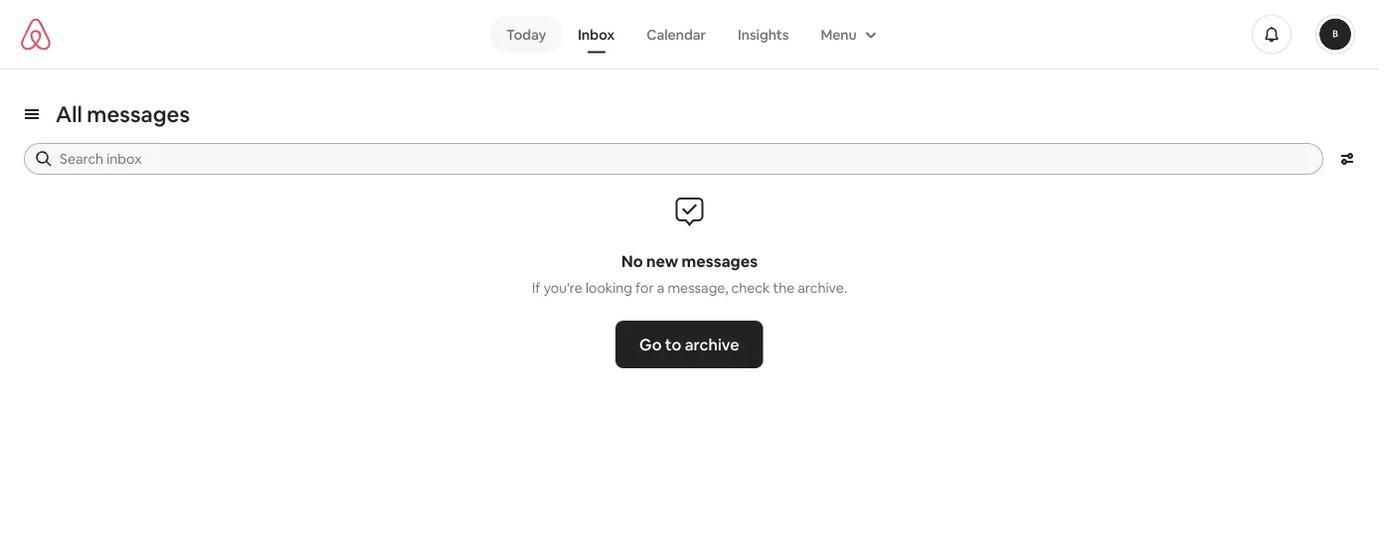 Task type: vqa. For each thing, say whether or not it's contained in the screenshot.
5 for Viewed 55,040 times last week
no



Task type: locate. For each thing, give the bounding box(es) containing it.
inbox link
[[562, 15, 631, 53]]

no new messages if you're looking for a message, check the archive.
[[532, 251, 847, 297]]

messages up message,
[[682, 251, 758, 271]]

all messages heading
[[56, 100, 190, 128]]

a
[[657, 279, 665, 297]]

archive
[[685, 335, 740, 355]]

1 horizontal spatial messages
[[682, 251, 758, 271]]

message,
[[668, 279, 728, 297]]

calendar
[[646, 25, 706, 43]]

you're
[[544, 279, 582, 297]]

1 vertical spatial messages
[[682, 251, 758, 271]]

go to archive button
[[616, 321, 763, 369]]

0 vertical spatial messages
[[87, 100, 190, 128]]

insights link
[[722, 15, 805, 53]]

messages
[[87, 100, 190, 128], [682, 251, 758, 271]]

new
[[646, 251, 678, 271]]

all messages
[[56, 100, 190, 128]]

menu button
[[805, 15, 889, 53]]

archive.
[[798, 279, 847, 297]]

the
[[773, 279, 795, 297]]

today
[[506, 25, 546, 43]]

today link
[[490, 15, 562, 53]]

check
[[731, 279, 770, 297]]

messages right all
[[87, 100, 190, 128]]

0 horizontal spatial messages
[[87, 100, 190, 128]]

if
[[532, 279, 541, 297]]

messages inside the no new messages if you're looking for a message, check the archive.
[[682, 251, 758, 271]]

go
[[640, 335, 662, 355]]



Task type: describe. For each thing, give the bounding box(es) containing it.
insights
[[738, 25, 789, 43]]

Search text field
[[60, 149, 1310, 169]]

menu
[[821, 25, 857, 43]]

main navigation menu image
[[1319, 18, 1351, 50]]

looking
[[586, 279, 632, 297]]

no
[[621, 251, 643, 271]]

to
[[665, 335, 682, 355]]

inbox
[[578, 25, 615, 43]]

all
[[56, 100, 82, 128]]

for
[[635, 279, 654, 297]]

calendar link
[[631, 15, 722, 53]]

go to archive
[[640, 335, 740, 355]]



